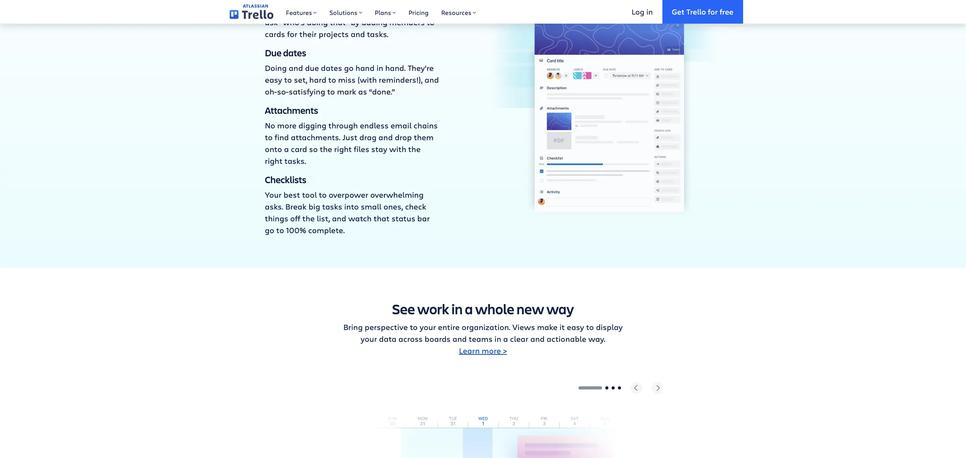 Task type: locate. For each thing, give the bounding box(es) containing it.
resources
[[442, 8, 472, 17]]

0 vertical spatial easy
[[265, 75, 282, 85]]

more
[[277, 120, 297, 131], [482, 346, 501, 357]]

keep
[[265, 5, 283, 16]]

easy down doing
[[265, 75, 282, 85]]

0 horizontal spatial more
[[277, 120, 297, 131]]

a left card at left
[[284, 144, 289, 155]]

pricing
[[409, 8, 429, 17]]

and down make at the bottom right of page
[[531, 334, 545, 345]]

solutions
[[330, 8, 358, 17]]

100%
[[286, 225, 306, 236]]

chains
[[414, 120, 438, 131]]

more left >
[[482, 346, 501, 357]]

0 horizontal spatial go
[[265, 225, 275, 236]]

and down the tasks
[[332, 213, 347, 224]]

perspective
[[365, 322, 408, 333]]

display
[[596, 322, 623, 333]]

tasks. down "adding"
[[367, 29, 389, 40]]

bar
[[418, 213, 430, 224]]

in right hand on the left top of the page
[[377, 63, 384, 74]]

0 horizontal spatial tasks.
[[285, 156, 306, 167]]

0 horizontal spatial your
[[361, 334, 377, 345]]

doing
[[265, 63, 287, 74]]

small
[[361, 202, 382, 212]]

0 horizontal spatial the
[[303, 213, 315, 224]]

0 vertical spatial tasks.
[[367, 29, 389, 40]]

0 horizontal spatial for
[[287, 29, 298, 40]]

1 horizontal spatial tasks.
[[367, 29, 389, 40]]

and up the set,
[[289, 63, 303, 74]]

go up miss
[[344, 63, 354, 74]]

tasks. inside keep everyone accountable and never have to ask "who's doing that" by adding members to cards for their projects and tasks.
[[367, 29, 389, 40]]

and
[[369, 5, 384, 16], [351, 29, 365, 40], [289, 63, 303, 74], [425, 75, 439, 85], [379, 132, 393, 143], [332, 213, 347, 224], [453, 334, 467, 345], [531, 334, 545, 345]]

go down things
[[265, 225, 275, 236]]

1 horizontal spatial go
[[344, 63, 354, 74]]

and inside attachments no more digging through endless email chains to find attachments. just drag and drop them onto a card so the right files stay with the right tasks.
[[379, 132, 393, 143]]

and up "adding"
[[369, 5, 384, 16]]

overpower
[[329, 190, 369, 200]]

2 horizontal spatial a
[[504, 334, 508, 345]]

their
[[300, 29, 317, 40]]

organization.
[[462, 322, 511, 333]]

next image
[[653, 383, 664, 394]]

right down onto
[[265, 156, 283, 167]]

to down pricing
[[427, 17, 435, 28]]

to inside attachments no more digging through endless email chains to find attachments. just drag and drop them onto a card so the right files stay with the right tasks.
[[265, 132, 273, 143]]

satisfying
[[289, 87, 325, 97]]

to down things
[[277, 225, 284, 236]]

more up find
[[277, 120, 297, 131]]

a up >
[[504, 334, 508, 345]]

in
[[647, 7, 653, 16], [377, 63, 384, 74], [452, 300, 463, 319], [495, 334, 502, 345]]

log
[[632, 7, 645, 16]]

1 horizontal spatial more
[[482, 346, 501, 357]]

the down them
[[409, 144, 421, 155]]

1 vertical spatial go
[[265, 225, 275, 236]]

the inside checklists your best tool to overpower overwhelming asks. break big tasks into small ones, check things off the list, and watch that status bar go to 100% complete.
[[303, 213, 315, 224]]

the right so
[[320, 144, 332, 155]]

trello
[[687, 7, 707, 16]]

dates up hard
[[321, 63, 342, 74]]

your up boards
[[420, 322, 436, 333]]

1 vertical spatial a
[[465, 300, 473, 319]]

0 vertical spatial a
[[284, 144, 289, 155]]

0 vertical spatial your
[[420, 322, 436, 333]]

drop
[[395, 132, 412, 143]]

to down no
[[265, 132, 273, 143]]

and up the stay
[[379, 132, 393, 143]]

drag
[[360, 132, 377, 143]]

tasks.
[[367, 29, 389, 40], [285, 156, 306, 167]]

easy inside see work in a whole new way bring perspective to your entire organization. views make it easy to display your data across boards and teams in a clear and actionable way. learn more >
[[567, 322, 585, 333]]

so-
[[277, 87, 289, 97]]

them
[[414, 132, 434, 143]]

to
[[428, 5, 436, 16], [427, 17, 435, 28], [284, 75, 292, 85], [329, 75, 336, 85], [327, 87, 335, 97], [265, 132, 273, 143], [319, 190, 327, 200], [277, 225, 284, 236], [410, 322, 418, 333], [587, 322, 594, 333]]

list,
[[317, 213, 330, 224]]

right down "just"
[[334, 144, 352, 155]]

cards
[[265, 29, 285, 40]]

adding
[[362, 17, 388, 28]]

0 vertical spatial for
[[709, 7, 718, 16]]

to up "way." on the bottom right of page
[[587, 322, 594, 333]]

1 horizontal spatial for
[[709, 7, 718, 16]]

by
[[351, 17, 360, 28]]

for down "who's
[[287, 29, 298, 40]]

0 vertical spatial more
[[277, 120, 297, 131]]

asks.
[[265, 202, 284, 212]]

the down big
[[303, 213, 315, 224]]

to right have
[[428, 5, 436, 16]]

0 vertical spatial dates
[[283, 47, 306, 59]]

checklists your best tool to overpower overwhelming asks. break big tasks into small ones, check things off the list, and watch that status bar go to 100% complete.
[[265, 174, 430, 236]]

no
[[265, 120, 275, 131]]

tasks. down card at left
[[285, 156, 306, 167]]

1 vertical spatial right
[[265, 156, 283, 167]]

easy right it
[[567, 322, 585, 333]]

1 horizontal spatial the
[[320, 144, 332, 155]]

learn more > link
[[459, 346, 508, 357]]

keep everyone accountable and never have to ask "who's doing that" by adding members to cards for their projects and tasks.
[[265, 5, 436, 40]]

more inside see work in a whole new way bring perspective to your entire organization. views make it easy to display your data across boards and teams in a clear and actionable way. learn more >
[[482, 346, 501, 357]]

attachments.
[[291, 132, 341, 143]]

1 horizontal spatial right
[[334, 144, 352, 155]]

a up organization. at the bottom of page
[[465, 300, 473, 319]]

for left free
[[709, 7, 718, 16]]

0 horizontal spatial a
[[284, 144, 289, 155]]

0 horizontal spatial right
[[265, 156, 283, 167]]

due
[[265, 47, 282, 59]]

across
[[399, 334, 423, 345]]

1 vertical spatial easy
[[567, 322, 585, 333]]

plans button
[[369, 0, 403, 24]]

0 vertical spatial right
[[334, 144, 352, 155]]

1 vertical spatial more
[[482, 346, 501, 357]]

atlassian trello image
[[230, 4, 274, 19]]

due
[[305, 63, 319, 74]]

1 vertical spatial dates
[[321, 63, 342, 74]]

1 vertical spatial for
[[287, 29, 298, 40]]

check
[[405, 202, 427, 212]]

go
[[344, 63, 354, 74], [265, 225, 275, 236]]

1 horizontal spatial easy
[[567, 322, 585, 333]]

tasks. inside attachments no more digging through endless email chains to find attachments. just drag and drop them onto a card so the right files stay with the right tasks.
[[285, 156, 306, 167]]

never
[[386, 5, 406, 16]]

an expanded view of the cardback ui in trello. image
[[490, 3, 739, 223]]

status
[[392, 213, 416, 224]]

everyone
[[285, 5, 319, 16]]

tasks
[[322, 202, 343, 212]]

views
[[513, 322, 536, 333]]

to right tool
[[319, 190, 327, 200]]

1 vertical spatial tasks.
[[285, 156, 306, 167]]

1 horizontal spatial dates
[[321, 63, 342, 74]]

0 vertical spatial go
[[344, 63, 354, 74]]

ask
[[265, 17, 278, 28]]

miss
[[338, 75, 356, 85]]

break
[[286, 202, 307, 212]]

"who's
[[280, 17, 305, 28]]

due dates doing and due dates go hand in hand. they're easy to set, hard to miss (with reminders!), and oh-so-satisfying to mark as "done."
[[265, 47, 439, 97]]

dates right due
[[283, 47, 306, 59]]

0 horizontal spatial easy
[[265, 75, 282, 85]]

your left data
[[361, 334, 377, 345]]

that
[[374, 213, 390, 224]]



Task type: vqa. For each thing, say whether or not it's contained in the screenshot.


Task type: describe. For each thing, give the bounding box(es) containing it.
pricing link
[[403, 0, 435, 24]]

features button
[[280, 0, 323, 24]]

into
[[344, 202, 359, 212]]

make
[[538, 322, 558, 333]]

data
[[379, 334, 397, 345]]

accountable
[[321, 5, 367, 16]]

log in link
[[623, 0, 663, 24]]

to left the set,
[[284, 75, 292, 85]]

reminders!),
[[379, 75, 423, 85]]

resources button
[[435, 0, 483, 24]]

new
[[517, 300, 545, 319]]

through
[[329, 120, 358, 131]]

learn
[[459, 346, 480, 357]]

files
[[354, 144, 370, 155]]

off
[[291, 213, 301, 224]]

complete.
[[308, 225, 345, 236]]

your
[[265, 190, 282, 200]]

and down by
[[351, 29, 365, 40]]

projects
[[319, 29, 349, 40]]

actionable
[[547, 334, 587, 345]]

hand
[[356, 63, 375, 74]]

"done."
[[369, 87, 395, 97]]

work
[[418, 300, 450, 319]]

go inside due dates doing and due dates go hand in hand. they're easy to set, hard to miss (with reminders!), and oh-so-satisfying to mark as "done."
[[344, 63, 354, 74]]

get
[[672, 7, 685, 16]]

0 horizontal spatial dates
[[283, 47, 306, 59]]

see work in a whole new way bring perspective to your entire organization. views make it easy to display your data across boards and teams in a clear and actionable way. learn more >
[[344, 300, 623, 357]]

onto
[[265, 144, 282, 155]]

they're
[[408, 63, 434, 74]]

free
[[720, 7, 734, 16]]

hard
[[310, 75, 327, 85]]

tool
[[302, 190, 317, 200]]

to left mark
[[327, 87, 335, 97]]

attachments no more digging through endless email chains to find attachments. just drag and drop them onto a card so the right files stay with the right tasks.
[[265, 104, 438, 167]]

set,
[[294, 75, 308, 85]]

big
[[309, 202, 320, 212]]

so
[[309, 144, 318, 155]]

hand.
[[386, 63, 406, 74]]

ones,
[[384, 202, 403, 212]]

to right hard
[[329, 75, 336, 85]]

way.
[[589, 334, 606, 345]]

with
[[390, 144, 407, 155]]

1 horizontal spatial your
[[420, 322, 436, 333]]

2 vertical spatial a
[[504, 334, 508, 345]]

boards
[[425, 334, 451, 345]]

more inside attachments no more digging through endless email chains to find attachments. just drag and drop them onto a card so the right files stay with the right tasks.
[[277, 120, 297, 131]]

that"
[[330, 17, 349, 28]]

way
[[547, 300, 574, 319]]

easy inside due dates doing and due dates go hand in hand. they're easy to set, hard to miss (with reminders!), and oh-so-satisfying to mark as "done."
[[265, 75, 282, 85]]

whole
[[476, 300, 515, 319]]

doing
[[307, 17, 328, 28]]

in inside due dates doing and due dates go hand in hand. they're easy to set, hard to miss (with reminders!), and oh-so-satisfying to mark as "done."
[[377, 63, 384, 74]]

and down they're
[[425, 75, 439, 85]]

card
[[291, 144, 307, 155]]

solutions button
[[323, 0, 369, 24]]

in down organization. at the bottom of page
[[495, 334, 502, 345]]

just
[[343, 132, 358, 143]]

checklists
[[265, 174, 307, 186]]

in up entire on the left of the page
[[452, 300, 463, 319]]

get trello for free link
[[663, 0, 744, 24]]

and inside checklists your best tool to overpower overwhelming asks. break big tasks into small ones, check things off the list, and watch that status bar go to 100% complete.
[[332, 213, 347, 224]]

(with
[[358, 75, 377, 85]]

oh-
[[265, 87, 277, 97]]

for inside keep everyone accountable and never have to ask "who's doing that" by adding members to cards for their projects and tasks.
[[287, 29, 298, 40]]

plans
[[375, 8, 391, 17]]

1 vertical spatial your
[[361, 334, 377, 345]]

have
[[408, 5, 426, 16]]

for inside get trello for free link
[[709, 7, 718, 16]]

digging
[[299, 120, 327, 131]]

entire
[[438, 322, 460, 333]]

log in
[[632, 7, 653, 16]]

2 horizontal spatial the
[[409, 144, 421, 155]]

teams
[[469, 334, 493, 345]]

things
[[265, 213, 289, 224]]

best
[[284, 190, 300, 200]]

a inside attachments no more digging through endless email chains to find attachments. just drag and drop them onto a card so the right files stay with the right tasks.
[[284, 144, 289, 155]]

previous image
[[631, 383, 643, 394]]

in right log
[[647, 7, 653, 16]]

mark
[[337, 87, 357, 97]]

stay
[[372, 144, 388, 155]]

members
[[390, 17, 425, 28]]

as
[[359, 87, 367, 97]]

clear
[[510, 334, 529, 345]]

overwhelming
[[371, 190, 424, 200]]

endless
[[360, 120, 389, 131]]

to up across
[[410, 322, 418, 333]]

1 horizontal spatial a
[[465, 300, 473, 319]]

bring
[[344, 322, 363, 333]]

go inside checklists your best tool to overpower overwhelming asks. break big tasks into small ones, check things off the list, and watch that status bar go to 100% complete.
[[265, 225, 275, 236]]

and up learn
[[453, 334, 467, 345]]

find
[[275, 132, 289, 143]]

get trello for free
[[672, 7, 734, 16]]



